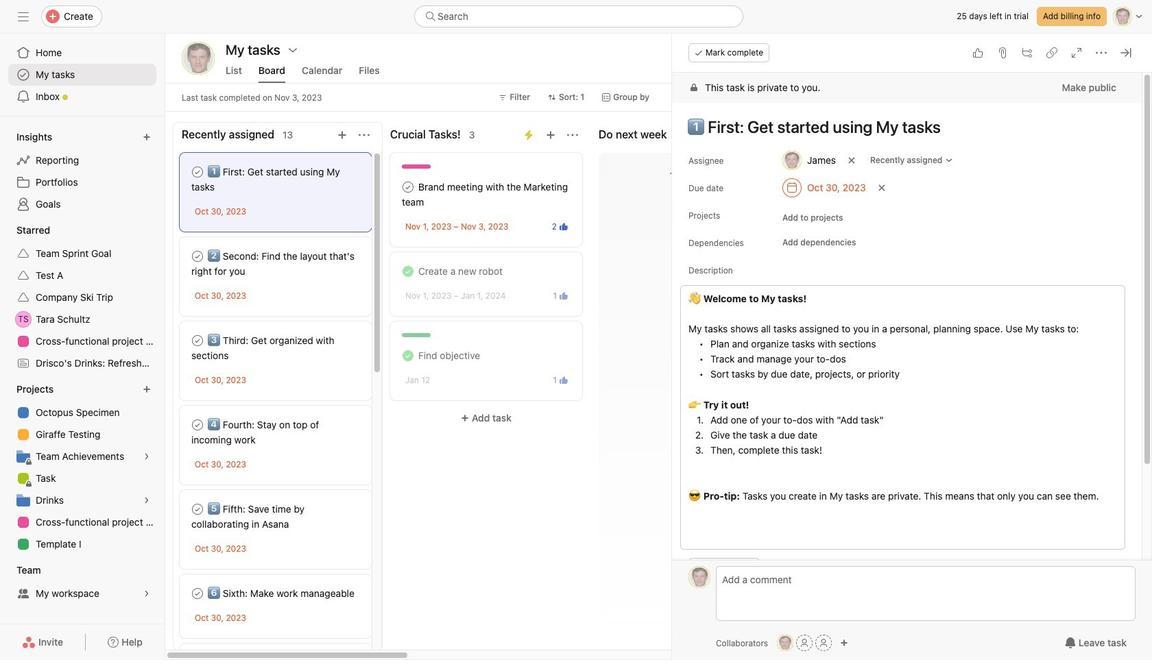 Task type: describe. For each thing, give the bounding box(es) containing it.
see details, my workspace image
[[143, 590, 151, 598]]

2 1 like. you liked this task image from the top
[[560, 376, 568, 385]]

0 likes. click to like this task image
[[973, 47, 984, 58]]

Completed checkbox
[[400, 263, 416, 280]]

full screen image
[[1072, 47, 1083, 58]]

completed image for completed checkbox
[[400, 263, 416, 280]]

description document
[[674, 290, 1126, 504]]

Completed checkbox
[[400, 348, 416, 364]]

add or remove collaborators image
[[841, 639, 849, 648]]

global element
[[0, 34, 165, 116]]

add task image
[[337, 130, 348, 141]]

2 more section actions image from the left
[[567, 130, 578, 141]]

show options image
[[287, 45, 298, 56]]

attachments: add a file to this task, 1️⃣ first: get started using my tasks image
[[998, 47, 1009, 58]]

1️⃣ first: get started using my tasks dialog
[[672, 34, 1153, 661]]

projects element
[[0, 377, 165, 558]]

see details, drinks image
[[143, 497, 151, 505]]

1 more section actions image from the left
[[359, 130, 370, 141]]

add subtask image
[[1022, 47, 1033, 58]]

insights element
[[0, 125, 165, 218]]

1 mark complete image from the top
[[189, 164, 206, 180]]

rules for crucial tasks! image
[[523, 130, 534, 141]]

2 mark complete checkbox from the top
[[189, 417, 206, 434]]

remove assignee image
[[848, 156, 856, 165]]

new insights image
[[143, 133, 151, 141]]

clear due date image
[[878, 184, 886, 192]]



Task type: vqa. For each thing, say whether or not it's contained in the screenshot.
left More section actions icon
yes



Task type: locate. For each thing, give the bounding box(es) containing it.
1 horizontal spatial more section actions image
[[567, 130, 578, 141]]

1 mark complete checkbox from the top
[[189, 164, 206, 180]]

main content inside 1️⃣ first: get started using my tasks dialog
[[672, 73, 1142, 661]]

0 vertical spatial 1 like. you liked this task image
[[560, 292, 568, 300]]

1 like. you liked this task image
[[560, 292, 568, 300], [560, 376, 568, 385]]

1 completed image from the top
[[400, 263, 416, 280]]

more section actions image
[[359, 130, 370, 141], [567, 130, 578, 141]]

teams element
[[0, 558, 165, 608]]

hide sidebar image
[[18, 11, 29, 22]]

more section actions image right add task image
[[567, 130, 578, 141]]

1 vertical spatial 1 like. you liked this task image
[[560, 376, 568, 385]]

new project or portfolio image
[[143, 386, 151, 394]]

mark complete image
[[400, 179, 416, 196], [189, 333, 206, 349], [189, 417, 206, 434], [189, 502, 206, 518]]

list box
[[414, 5, 744, 27]]

1 vertical spatial mark complete image
[[189, 248, 206, 265]]

1 vertical spatial completed image
[[400, 348, 416, 364]]

copy task link image
[[1047, 47, 1058, 58]]

3 mark complete image from the top
[[189, 586, 206, 602]]

completed image
[[400, 263, 416, 280], [400, 348, 416, 364]]

0 vertical spatial mark complete checkbox
[[189, 164, 206, 180]]

more actions for this task image
[[1096, 47, 1107, 58]]

2 completed image from the top
[[400, 348, 416, 364]]

1 vertical spatial mark complete checkbox
[[189, 417, 206, 434]]

Mark complete checkbox
[[400, 179, 416, 196], [189, 248, 206, 265], [189, 333, 206, 349], [189, 502, 206, 518], [189, 586, 206, 602]]

see details, team achievements image
[[143, 453, 151, 461]]

more section actions image right add task icon
[[359, 130, 370, 141]]

completed image for completed option
[[400, 348, 416, 364]]

Mark complete checkbox
[[189, 164, 206, 180], [189, 417, 206, 434]]

1 1 like. you liked this task image from the top
[[560, 292, 568, 300]]

0 vertical spatial mark complete image
[[189, 164, 206, 180]]

main content
[[672, 73, 1142, 661]]

mark complete image
[[189, 164, 206, 180], [189, 248, 206, 265], [189, 586, 206, 602]]

0 horizontal spatial more section actions image
[[359, 130, 370, 141]]

add task image
[[545, 130, 556, 141]]

0 vertical spatial completed image
[[400, 263, 416, 280]]

starred element
[[0, 218, 165, 377]]

2 likes. you liked this task image
[[560, 223, 568, 231]]

Task Name text field
[[679, 111, 1126, 143]]

close details image
[[1121, 47, 1132, 58]]

2 mark complete image from the top
[[189, 248, 206, 265]]

2 vertical spatial mark complete image
[[189, 586, 206, 602]]



